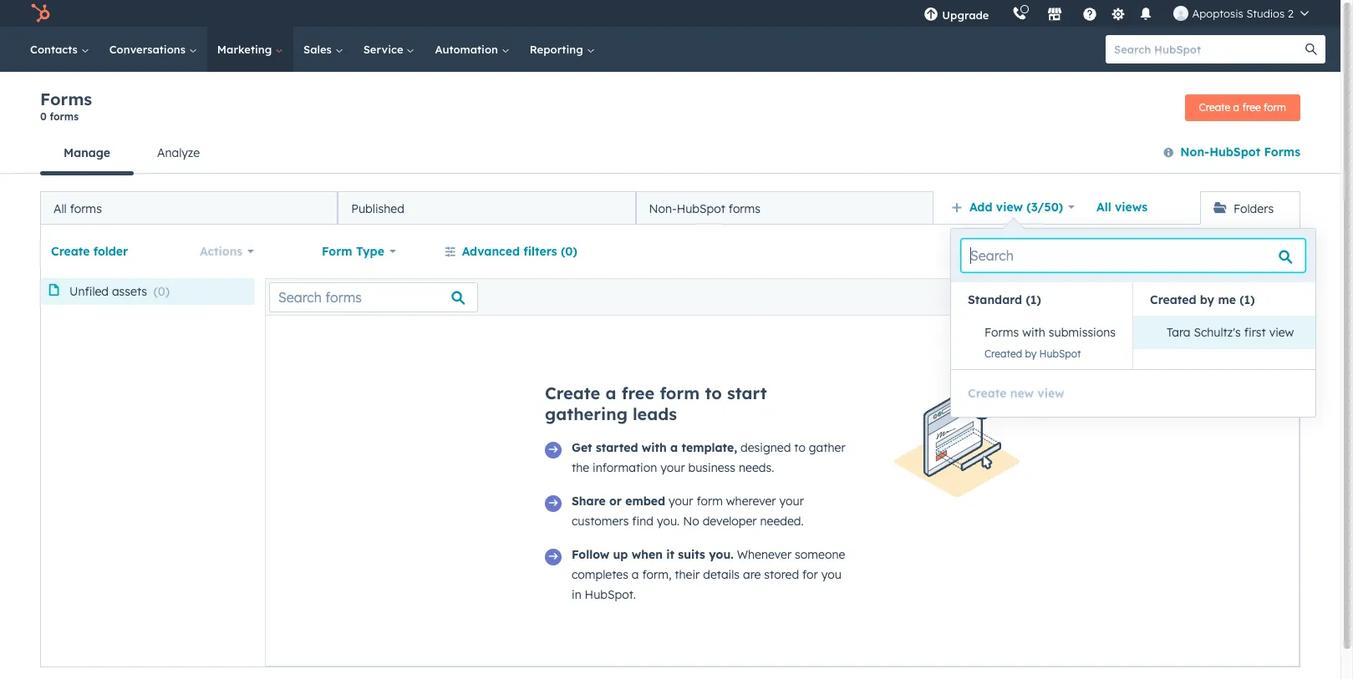 Task type: locate. For each thing, give the bounding box(es) containing it.
0 horizontal spatial (1)
[[1026, 293, 1042, 308]]

0 vertical spatial view
[[997, 200, 1024, 215]]

menu item
[[1001, 0, 1005, 27]]

free inside create a free form to start gathering leads
[[622, 383, 655, 404]]

assets
[[112, 284, 147, 299]]

(1) right me
[[1240, 293, 1256, 308]]

whenever
[[737, 548, 792, 563]]

0 right assets
[[158, 284, 165, 299]]

1 horizontal spatial all
[[1097, 200, 1112, 215]]

Search forms search field
[[269, 282, 478, 312]]

form inside create a free form to start gathering leads
[[660, 383, 700, 404]]

2
[[1288, 7, 1294, 20]]

0 horizontal spatial to
[[705, 383, 722, 404]]

non-hubspot forms
[[649, 201, 761, 216]]

a left leads
[[606, 383, 617, 404]]

create up non‑hubspot at the top
[[1200, 101, 1231, 113]]

1 horizontal spatial created
[[1151, 293, 1197, 308]]

0 horizontal spatial free
[[622, 383, 655, 404]]

free up non‑hubspot forms
[[1243, 101, 1262, 113]]

form
[[1264, 101, 1287, 113], [660, 383, 700, 404], [697, 494, 723, 509]]

forms
[[40, 89, 92, 110], [1265, 145, 1301, 160], [985, 325, 1020, 340]]

1 vertical spatial forms
[[1265, 145, 1301, 160]]

contacts
[[30, 43, 81, 56]]

calling icon image
[[1013, 7, 1028, 22]]

published button
[[338, 191, 636, 225]]

the
[[572, 461, 590, 476]]

(1) up forms with submissions button
[[1026, 293, 1042, 308]]

free inside button
[[1243, 101, 1262, 113]]

navigation
[[40, 133, 223, 175]]

non-hubspot forms button
[[636, 191, 934, 225]]

form up no
[[697, 494, 723, 509]]

1 horizontal spatial view
[[1038, 386, 1065, 401]]

0 horizontal spatial hubspot
[[677, 201, 726, 216]]

to inside create a free form to start gathering leads
[[705, 383, 722, 404]]

1 horizontal spatial with
[[1023, 325, 1046, 340]]

forms right the non-
[[729, 201, 761, 216]]

0 vertical spatial form
[[1264, 101, 1287, 113]]

forms inside banner
[[40, 89, 92, 110]]

(
[[154, 284, 158, 299]]

1 vertical spatial to
[[795, 441, 806, 456]]

free
[[1243, 101, 1262, 113], [622, 383, 655, 404]]

created by me (1) button
[[1134, 286, 1316, 314]]

forms for forms 0 forms
[[40, 89, 92, 110]]

you. left no
[[657, 514, 680, 529]]

contacts link
[[20, 27, 99, 72]]

free for create a free form to start gathering leads
[[622, 383, 655, 404]]

1 horizontal spatial free
[[1243, 101, 1262, 113]]

create a free form
[[1200, 101, 1287, 113]]

standard (1)
[[968, 293, 1042, 308]]

a inside create a free form button
[[1234, 101, 1240, 113]]

all inside all views link
[[1097, 200, 1112, 215]]

0 vertical spatial 0
[[40, 110, 47, 123]]

0 vertical spatial hubspot
[[677, 201, 726, 216]]

add view (3/50) button
[[941, 191, 1086, 224]]

forms down standard (1)
[[985, 325, 1020, 340]]

by inside button
[[1201, 293, 1215, 308]]

actions button
[[189, 235, 255, 268]]

by left me
[[1201, 293, 1215, 308]]

suits
[[678, 548, 706, 563]]

0 vertical spatial with
[[1023, 325, 1046, 340]]

view right add
[[997, 200, 1024, 215]]

unfiled
[[69, 284, 109, 299]]

unfiled assets ( 0 )
[[69, 284, 169, 299]]

with down standard (1) button
[[1023, 325, 1046, 340]]

to left start
[[705, 383, 722, 404]]

schultz's
[[1194, 325, 1242, 340]]

gather
[[809, 441, 846, 456]]

upgrade
[[943, 8, 990, 22]]

non‑hubspot
[[1181, 145, 1261, 160]]

forms inside forms 0 forms
[[50, 110, 79, 123]]

2 horizontal spatial view
[[1270, 325, 1295, 340]]

create up the get
[[545, 383, 601, 404]]

free up get started with a template,
[[622, 383, 655, 404]]

marketing
[[217, 43, 275, 56]]

form,
[[643, 568, 672, 583]]

advanced filters (0)
[[462, 244, 578, 259]]

create left new
[[968, 386, 1007, 401]]

all left views
[[1097, 200, 1112, 215]]

create inside create a free form button
[[1200, 101, 1231, 113]]

view
[[997, 200, 1024, 215], [1270, 325, 1295, 340], [1038, 386, 1065, 401]]

form inside button
[[1264, 101, 1287, 113]]

create inside the create new view button
[[968, 386, 1007, 401]]

all
[[1097, 200, 1112, 215], [54, 201, 67, 216]]

create folder
[[51, 244, 128, 259]]

0 horizontal spatial with
[[642, 441, 667, 456]]

create inside create a free form to start gathering leads
[[545, 383, 601, 404]]

)
[[165, 284, 169, 299]]

1 horizontal spatial hubspot
[[1040, 348, 1082, 360]]

1 vertical spatial you.
[[709, 548, 734, 563]]

1 vertical spatial hubspot
[[1040, 348, 1082, 360]]

you. inside the your form wherever your customers find you. no developer needed.
[[657, 514, 680, 529]]

create for create a free form to start gathering leads
[[545, 383, 601, 404]]

2 (1) from the left
[[1240, 293, 1256, 308]]

1 vertical spatial with
[[642, 441, 667, 456]]

2 vertical spatial form
[[697, 494, 723, 509]]

advanced filters (0) button
[[434, 235, 589, 268]]

apoptosis
[[1193, 7, 1244, 20]]

automation link
[[425, 27, 520, 72]]

0 horizontal spatial by
[[1026, 348, 1037, 360]]

your inside designed to gather the information your business needs.
[[661, 461, 685, 476]]

0 horizontal spatial you.
[[657, 514, 680, 529]]

0 horizontal spatial created
[[985, 348, 1023, 360]]

started
[[596, 441, 638, 456]]

view right new
[[1038, 386, 1065, 401]]

created
[[1151, 293, 1197, 308], [985, 348, 1023, 360]]

1 vertical spatial form
[[660, 383, 700, 404]]

0 vertical spatial by
[[1201, 293, 1215, 308]]

create
[[1200, 101, 1231, 113], [51, 244, 90, 259], [545, 383, 601, 404], [968, 386, 1007, 401]]

0 vertical spatial created
[[1151, 293, 1197, 308]]

0 horizontal spatial all
[[54, 201, 67, 216]]

with
[[1023, 325, 1046, 340], [642, 441, 667, 456]]

service
[[363, 43, 407, 56]]

0 vertical spatial free
[[1243, 101, 1262, 113]]

you. up details
[[709, 548, 734, 563]]

a
[[1234, 101, 1240, 113], [606, 383, 617, 404], [671, 441, 678, 456], [632, 568, 639, 583]]

view right first
[[1270, 325, 1295, 340]]

1 horizontal spatial to
[[795, 441, 806, 456]]

forms inside the forms with submissions created by hubspot
[[985, 325, 1020, 340]]

0 horizontal spatial view
[[997, 200, 1024, 215]]

form up non‑hubspot forms
[[1264, 101, 1287, 113]]

all views
[[1097, 200, 1148, 215]]

form type button
[[311, 235, 407, 268]]

2 vertical spatial forms
[[985, 325, 1020, 340]]

0 vertical spatial you.
[[657, 514, 680, 529]]

form for create a free form to start gathering leads
[[660, 383, 700, 404]]

forms down the contacts link
[[40, 89, 92, 110]]

marketplaces button
[[1038, 0, 1073, 27]]

1 vertical spatial 0
[[158, 284, 165, 299]]

all up create folder
[[54, 201, 67, 216]]

search button
[[1298, 35, 1326, 64]]

all for all forms
[[54, 201, 67, 216]]

0
[[40, 110, 47, 123], [158, 284, 165, 299]]

by
[[1201, 293, 1215, 308], [1026, 348, 1037, 360]]

with inside the forms with submissions created by hubspot
[[1023, 325, 1046, 340]]

form for create a free form
[[1264, 101, 1287, 113]]

it
[[667, 548, 675, 563]]

needs.
[[739, 461, 775, 476]]

type
[[356, 244, 385, 259]]

to
[[705, 383, 722, 404], [795, 441, 806, 456]]

to left gather in the bottom right of the page
[[795, 441, 806, 456]]

0 vertical spatial to
[[705, 383, 722, 404]]

tara
[[1167, 325, 1191, 340]]

1 horizontal spatial by
[[1201, 293, 1215, 308]]

your down get started with a template,
[[661, 461, 685, 476]]

stored
[[765, 568, 800, 583]]

1 vertical spatial free
[[622, 383, 655, 404]]

2 horizontal spatial forms
[[1265, 145, 1301, 160]]

0 horizontal spatial 0
[[40, 110, 47, 123]]

all inside all forms button
[[54, 201, 67, 216]]

forms banner
[[40, 89, 1301, 133]]

a left the form,
[[632, 568, 639, 583]]

menu
[[913, 0, 1321, 27]]

created up tara
[[1151, 293, 1197, 308]]

a inside create a free form to start gathering leads
[[606, 383, 617, 404]]

forms down create a free form button
[[1265, 145, 1301, 160]]

0 horizontal spatial forms
[[40, 89, 92, 110]]

created up the create new view button
[[985, 348, 1023, 360]]

settings image
[[1111, 7, 1126, 22]]

your
[[661, 461, 685, 476], [669, 494, 694, 509], [780, 494, 804, 509]]

forms up create folder
[[70, 201, 102, 216]]

marketing link
[[207, 27, 294, 72]]

1 vertical spatial by
[[1026, 348, 1037, 360]]

form type
[[322, 244, 385, 259]]

1 vertical spatial view
[[1270, 325, 1295, 340]]

(1)
[[1026, 293, 1042, 308], [1240, 293, 1256, 308]]

notifications image
[[1139, 8, 1154, 23]]

0 vertical spatial forms
[[40, 89, 92, 110]]

hubspot
[[677, 201, 726, 216], [1040, 348, 1082, 360]]

list box
[[952, 283, 1316, 370]]

non‑hubspot forms
[[1181, 145, 1301, 160]]

create for create a free form
[[1200, 101, 1231, 113]]

new
[[1011, 386, 1034, 401]]

forms for non-
[[729, 201, 761, 216]]

1 horizontal spatial forms
[[985, 325, 1020, 340]]

create for create folder
[[51, 244, 90, 259]]

1 vertical spatial created
[[985, 348, 1023, 360]]

1 horizontal spatial (1)
[[1240, 293, 1256, 308]]

gathering
[[545, 404, 628, 425]]

filters
[[524, 244, 557, 259]]

forms up the "manage"
[[50, 110, 79, 123]]

form up get started with a template,
[[660, 383, 700, 404]]

completes
[[572, 568, 629, 583]]

standard (1) button
[[952, 286, 1133, 314]]

get
[[572, 441, 593, 456]]

details
[[703, 568, 740, 583]]

with down leads
[[642, 441, 667, 456]]

by up new
[[1026, 348, 1037, 360]]

a up non‑hubspot forms
[[1234, 101, 1240, 113]]

share or embed
[[572, 494, 666, 509]]

2 vertical spatial view
[[1038, 386, 1065, 401]]

view inside button
[[1038, 386, 1065, 401]]

0 up manage button
[[40, 110, 47, 123]]

all forms
[[54, 201, 102, 216]]

hubspot image
[[30, 3, 50, 23]]

create left folder
[[51, 244, 90, 259]]



Task type: vqa. For each thing, say whether or not it's contained in the screenshot.
→ within Button
no



Task type: describe. For each thing, give the bounding box(es) containing it.
sales link
[[294, 27, 353, 72]]

share
[[572, 494, 606, 509]]

create new view button
[[968, 384, 1065, 404]]

forms with submissions button
[[968, 316, 1133, 350]]

in
[[572, 588, 582, 603]]

first
[[1245, 325, 1267, 340]]

up
[[613, 548, 628, 563]]

add
[[970, 200, 993, 215]]

1 horizontal spatial 0
[[158, 284, 165, 299]]

forms with submissions created by hubspot
[[985, 325, 1116, 360]]

hubspot.
[[585, 588, 636, 603]]

Search search field
[[962, 239, 1306, 273]]

their
[[675, 568, 700, 583]]

designed to gather the information your business needs.
[[572, 441, 846, 476]]

developer
[[703, 514, 757, 529]]

business
[[689, 461, 736, 476]]

calling icon button
[[1006, 3, 1035, 24]]

form inside the your form wherever your customers find you. no developer needed.
[[697, 494, 723, 509]]

help image
[[1083, 8, 1098, 23]]

all for all views
[[1097, 200, 1112, 215]]

or
[[610, 494, 622, 509]]

folder
[[93, 244, 128, 259]]

free for create a free form
[[1243, 101, 1262, 113]]

wherever
[[727, 494, 777, 509]]

form
[[322, 244, 353, 259]]

someone
[[795, 548, 846, 563]]

navigation containing manage
[[40, 133, 223, 175]]

non-
[[649, 201, 677, 216]]

follow
[[572, 548, 610, 563]]

manage
[[64, 146, 110, 161]]

forms 0 forms
[[40, 89, 92, 123]]

tara schultz's first view
[[1167, 325, 1295, 340]]

service link
[[353, 27, 425, 72]]

create a free form to start gathering leads
[[545, 383, 767, 425]]

me
[[1219, 293, 1237, 308]]

start
[[727, 383, 767, 404]]

settings link
[[1108, 5, 1129, 22]]

by inside the forms with submissions created by hubspot
[[1026, 348, 1037, 360]]

apoptosis studios 2 button
[[1164, 0, 1320, 27]]

analyze button
[[134, 133, 223, 173]]

(3/50)
[[1027, 200, 1064, 215]]

automation
[[435, 43, 502, 56]]

non‑hubspot forms button
[[1163, 142, 1301, 164]]

(0)
[[561, 244, 578, 259]]

tara schultz's first view button
[[1151, 316, 1316, 350]]

your form wherever your customers find you. no developer needed.
[[572, 494, 804, 529]]

reporting link
[[520, 27, 605, 72]]

actions
[[200, 244, 243, 259]]

are
[[743, 568, 761, 583]]

get started with a template,
[[572, 441, 738, 456]]

when
[[632, 548, 663, 563]]

needed.
[[761, 514, 804, 529]]

menu containing apoptosis studios 2
[[913, 0, 1321, 27]]

created inside the forms with submissions created by hubspot
[[985, 348, 1023, 360]]

your up the needed. on the bottom right of page
[[780, 494, 804, 509]]

all forms button
[[40, 191, 338, 225]]

marketplaces image
[[1048, 8, 1063, 23]]

1 horizontal spatial you.
[[709, 548, 734, 563]]

view inside 'button'
[[1270, 325, 1295, 340]]

a inside whenever someone completes a form, their details are stored for you in hubspot.
[[632, 568, 639, 583]]

conversations link
[[99, 27, 207, 72]]

tara schultz image
[[1174, 6, 1189, 21]]

hubspot inside 'non-hubspot forms' button
[[677, 201, 726, 216]]

hubspot inside the forms with submissions created by hubspot
[[1040, 348, 1082, 360]]

analyze
[[157, 146, 200, 161]]

whenever someone completes a form, their details are stored for you in hubspot.
[[572, 548, 846, 603]]

forms for forms
[[50, 110, 79, 123]]

folders
[[1234, 201, 1274, 216]]

0 inside forms 0 forms
[[40, 110, 47, 123]]

submissions
[[1049, 325, 1116, 340]]

designed
[[741, 441, 791, 456]]

leads
[[633, 404, 677, 425]]

forms inside button
[[1265, 145, 1301, 160]]

standard
[[968, 293, 1023, 308]]

your up no
[[669, 494, 694, 509]]

notifications button
[[1133, 0, 1161, 27]]

studios
[[1247, 7, 1285, 20]]

created by me (1)
[[1151, 293, 1256, 308]]

view inside dropdown button
[[997, 200, 1024, 215]]

conversations
[[109, 43, 189, 56]]

help button
[[1077, 0, 1105, 27]]

to inside designed to gather the information your business needs.
[[795, 441, 806, 456]]

a left template,
[[671, 441, 678, 456]]

Search HubSpot search field
[[1106, 35, 1311, 64]]

create new view
[[968, 386, 1065, 401]]

no
[[683, 514, 700, 529]]

find
[[632, 514, 654, 529]]

all views link
[[1086, 191, 1159, 224]]

hubspot link
[[20, 3, 63, 23]]

sales
[[304, 43, 335, 56]]

template,
[[682, 441, 738, 456]]

add view (3/50)
[[970, 200, 1064, 215]]

search image
[[1306, 43, 1318, 55]]

advanced
[[462, 244, 520, 259]]

1 (1) from the left
[[1026, 293, 1042, 308]]

you
[[822, 568, 842, 583]]

create for create new view
[[968, 386, 1007, 401]]

created inside button
[[1151, 293, 1197, 308]]

upgrade image
[[924, 8, 939, 23]]

forms for forms with submissions created by hubspot
[[985, 325, 1020, 340]]

list box containing standard (1)
[[952, 283, 1316, 370]]



